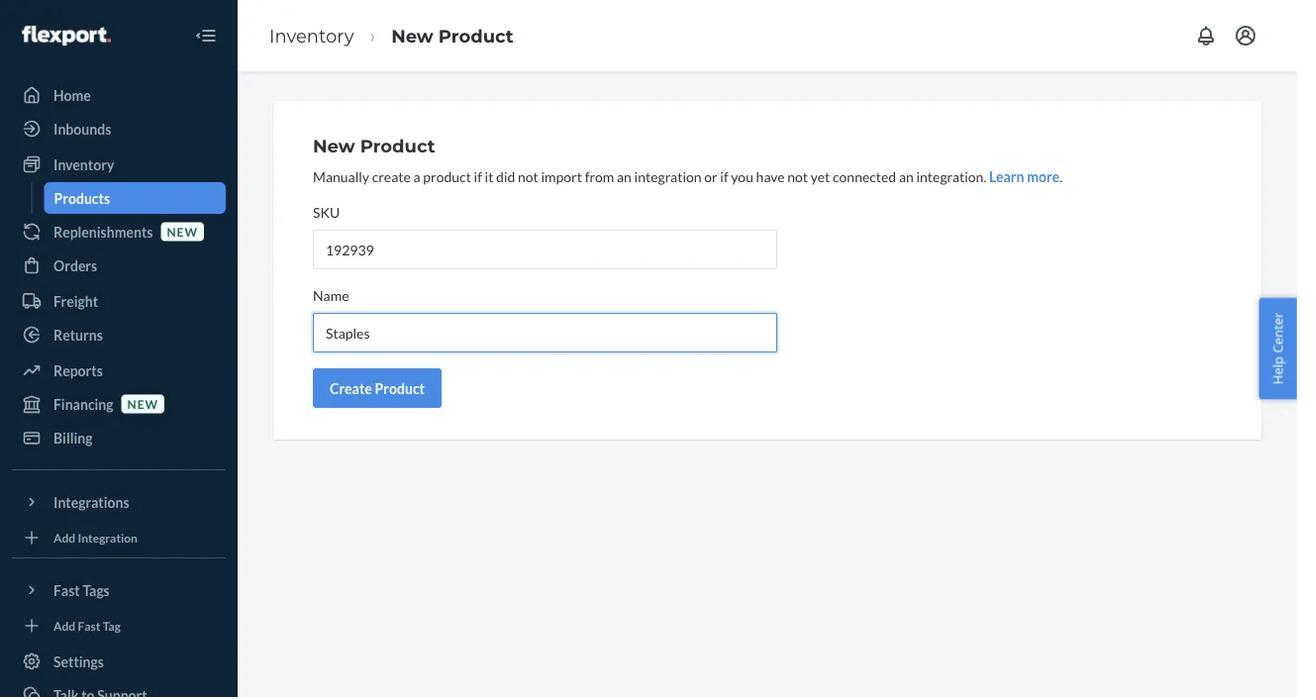 Task type: describe. For each thing, give the bounding box(es) containing it.
more
[[1027, 168, 1060, 185]]

name
[[313, 287, 349, 304]]

new for replenishments
[[167, 224, 198, 239]]

orders link
[[12, 250, 226, 281]]

billing
[[53, 429, 93, 446]]

new product inside breadcrumbs navigation
[[391, 25, 514, 46]]

1 vertical spatial inventory link
[[12, 149, 226, 180]]

from
[[585, 168, 614, 185]]

home link
[[12, 79, 226, 111]]

add integration
[[53, 530, 138, 545]]

did
[[496, 168, 515, 185]]

have
[[756, 168, 785, 185]]

add fast tag link
[[12, 614, 226, 638]]

inventory inside breadcrumbs navigation
[[269, 25, 354, 46]]

integrations
[[53, 494, 129, 511]]

1 not from the left
[[518, 168, 539, 185]]

billing link
[[12, 422, 226, 454]]

integration
[[78, 530, 138, 545]]

help
[[1269, 357, 1287, 385]]

or
[[704, 168, 718, 185]]

fast tags
[[53, 582, 110, 599]]

manually create a product if it did not import from an integration or if you have not yet connected an integration. learn more .
[[313, 168, 1063, 185]]

2 if from the left
[[720, 168, 729, 185]]

product
[[423, 168, 471, 185]]

create
[[372, 168, 411, 185]]

it
[[485, 168, 494, 185]]

sku
[[313, 204, 340, 220]]

1 vertical spatial new product
[[313, 135, 435, 157]]

new for financing
[[127, 397, 159, 411]]

products
[[54, 190, 110, 207]]

product inside button
[[375, 380, 425, 397]]

reports
[[53, 362, 103, 379]]

you
[[731, 168, 754, 185]]

settings link
[[12, 646, 226, 678]]

close navigation image
[[194, 24, 218, 48]]

returns
[[53, 326, 103, 343]]

2 an from the left
[[899, 168, 914, 185]]

add integration link
[[12, 526, 226, 550]]

tag
[[103, 619, 121, 633]]

fast tags button
[[12, 574, 226, 606]]

connected
[[833, 168, 897, 185]]

1 vertical spatial inventory
[[53, 156, 114, 173]]

integration.
[[917, 168, 987, 185]]



Task type: vqa. For each thing, say whether or not it's contained in the screenshot.
the an to the right
yes



Task type: locate. For each thing, give the bounding box(es) containing it.
inbounds
[[53, 120, 111, 137]]

products link
[[44, 182, 226, 214]]

add
[[53, 530, 75, 545], [53, 619, 75, 633]]

.
[[1060, 168, 1063, 185]]

1 horizontal spatial new
[[391, 25, 434, 46]]

yet
[[811, 168, 830, 185]]

product inside breadcrumbs navigation
[[439, 25, 514, 46]]

a
[[414, 168, 421, 185]]

1 vertical spatial product
[[360, 135, 435, 157]]

if
[[474, 168, 482, 185], [720, 168, 729, 185]]

fast inside dropdown button
[[53, 582, 80, 599]]

add for add fast tag
[[53, 619, 75, 633]]

integrations button
[[12, 486, 226, 518]]

inventory
[[269, 25, 354, 46], [53, 156, 114, 173]]

new
[[167, 224, 198, 239], [127, 397, 159, 411]]

0 horizontal spatial new
[[313, 135, 355, 157]]

returns link
[[12, 319, 226, 351]]

reports link
[[12, 355, 226, 386]]

0 horizontal spatial if
[[474, 168, 482, 185]]

1 horizontal spatial if
[[720, 168, 729, 185]]

1 vertical spatial new
[[127, 397, 159, 411]]

0 horizontal spatial new
[[127, 397, 159, 411]]

inventory link
[[269, 25, 354, 46], [12, 149, 226, 180]]

None text field
[[313, 313, 778, 353]]

1 add from the top
[[53, 530, 75, 545]]

new
[[391, 25, 434, 46], [313, 135, 355, 157]]

product
[[439, 25, 514, 46], [360, 135, 435, 157], [375, 380, 425, 397]]

not left yet on the right of page
[[788, 168, 808, 185]]

fast left tag
[[78, 619, 100, 633]]

0 vertical spatial inventory link
[[269, 25, 354, 46]]

not
[[518, 168, 539, 185], [788, 168, 808, 185]]

2 vertical spatial product
[[375, 380, 425, 397]]

1 horizontal spatial not
[[788, 168, 808, 185]]

0 vertical spatial inventory
[[269, 25, 354, 46]]

freight link
[[12, 285, 226, 317]]

breadcrumbs navigation
[[254, 7, 530, 64]]

new inside breadcrumbs navigation
[[391, 25, 434, 46]]

0 horizontal spatial an
[[617, 168, 632, 185]]

add inside add fast tag link
[[53, 619, 75, 633]]

0 vertical spatial add
[[53, 530, 75, 545]]

0 vertical spatial new
[[167, 224, 198, 239]]

an right connected on the top of page
[[899, 168, 914, 185]]

0 vertical spatial fast
[[53, 582, 80, 599]]

an right 'from'
[[617, 168, 632, 185]]

new product
[[391, 25, 514, 46], [313, 135, 435, 157]]

add fast tag
[[53, 619, 121, 633]]

learn
[[990, 168, 1025, 185]]

0 horizontal spatial inventory
[[53, 156, 114, 173]]

add for add integration
[[53, 530, 75, 545]]

0 vertical spatial product
[[439, 25, 514, 46]]

2 add from the top
[[53, 619, 75, 633]]

replenishments
[[53, 223, 153, 240]]

1 horizontal spatial new
[[167, 224, 198, 239]]

manually
[[313, 168, 369, 185]]

1 an from the left
[[617, 168, 632, 185]]

financing
[[53, 396, 113, 413]]

1 vertical spatial new
[[313, 135, 355, 157]]

fast left "tags"
[[53, 582, 80, 599]]

not right did on the left of page
[[518, 168, 539, 185]]

tags
[[83, 582, 110, 599]]

0 vertical spatial new product
[[391, 25, 514, 46]]

0 horizontal spatial inventory link
[[12, 149, 226, 180]]

create
[[330, 380, 372, 397]]

1 vertical spatial add
[[53, 619, 75, 633]]

open notifications image
[[1195, 24, 1218, 48]]

help center button
[[1259, 298, 1298, 400]]

add left integration
[[53, 530, 75, 545]]

inbounds link
[[12, 113, 226, 145]]

freight
[[53, 293, 98, 310]]

create product button
[[313, 368, 442, 408]]

flexport logo image
[[22, 26, 111, 46]]

fast
[[53, 582, 80, 599], [78, 619, 100, 633]]

1 horizontal spatial inventory link
[[269, 25, 354, 46]]

add inside "add integration" link
[[53, 530, 75, 545]]

import
[[541, 168, 582, 185]]

inventory link inside breadcrumbs navigation
[[269, 25, 354, 46]]

2 not from the left
[[788, 168, 808, 185]]

help center
[[1269, 313, 1287, 385]]

create product
[[330, 380, 425, 397]]

0 horizontal spatial not
[[518, 168, 539, 185]]

integration
[[635, 168, 702, 185]]

add up settings at bottom left
[[53, 619, 75, 633]]

new down products link
[[167, 224, 198, 239]]

1 horizontal spatial an
[[899, 168, 914, 185]]

None text field
[[313, 230, 778, 269]]

if right or
[[720, 168, 729, 185]]

orders
[[53, 257, 97, 274]]

learn more button
[[990, 166, 1060, 186]]

1 vertical spatial fast
[[78, 619, 100, 633]]

if left the it
[[474, 168, 482, 185]]

center
[[1269, 313, 1287, 353]]

new down "reports" link
[[127, 397, 159, 411]]

1 if from the left
[[474, 168, 482, 185]]

1 horizontal spatial inventory
[[269, 25, 354, 46]]

0 vertical spatial new
[[391, 25, 434, 46]]

home
[[53, 87, 91, 104]]

open account menu image
[[1234, 24, 1258, 48]]

new product link
[[391, 25, 514, 46]]

an
[[617, 168, 632, 185], [899, 168, 914, 185]]

settings
[[53, 653, 104, 670]]



